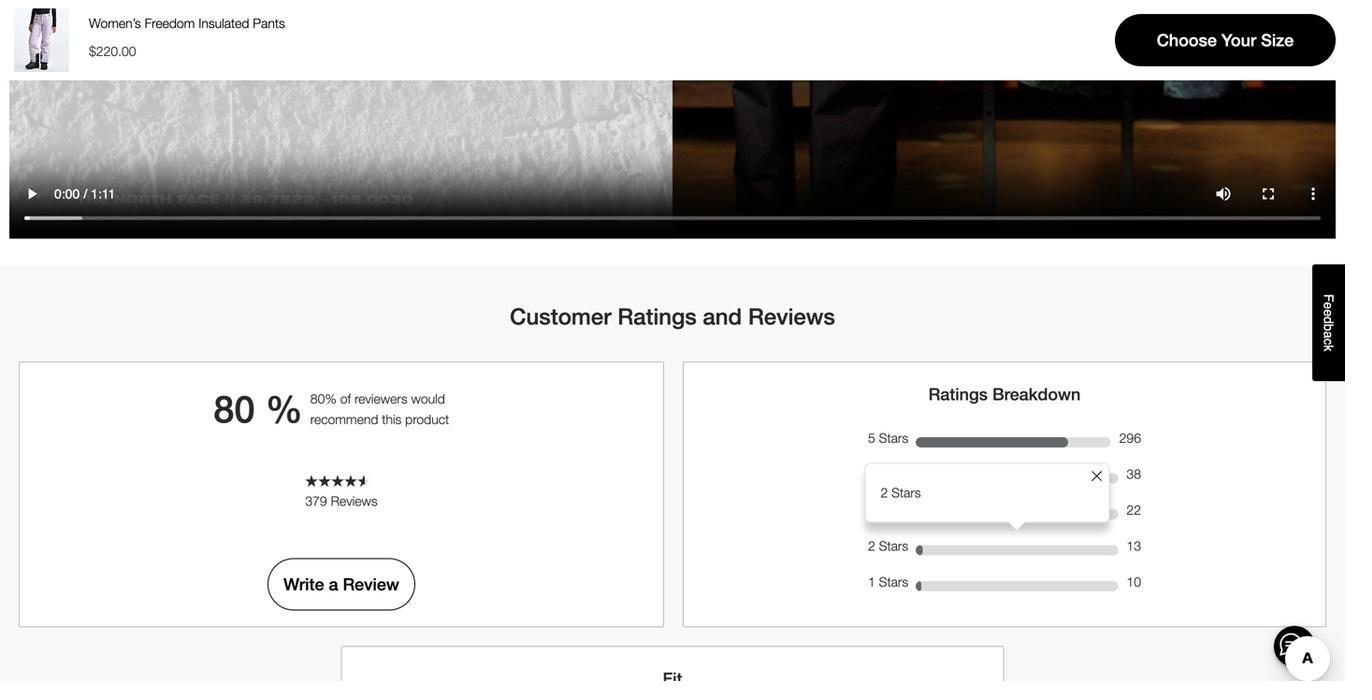 Task type: locate. For each thing, give the bounding box(es) containing it.
c
[[1321, 339, 1336, 345]]

stars for 10
[[879, 575, 908, 590]]

reviewers
[[355, 391, 407, 407]]

1 vertical spatial a
[[329, 575, 338, 595]]

0 vertical spatial 2 stars
[[881, 485, 925, 501]]

0 vertical spatial 2
[[881, 485, 888, 501]]

ratings
[[618, 304, 697, 330], [929, 385, 988, 405]]

1 vertical spatial ratings
[[929, 385, 988, 405]]

women's freedom insulated pants
[[89, 15, 285, 31]]

stars right 1
[[879, 575, 908, 590]]

e
[[1321, 302, 1336, 310], [1321, 310, 1336, 317]]

ratings left breakdown
[[929, 385, 988, 405]]

review
[[343, 575, 399, 595]]

a
[[1321, 332, 1336, 339], [329, 575, 338, 595]]

customer
[[510, 304, 611, 330]]

2
[[881, 485, 888, 501], [868, 539, 875, 554]]

stars up 1 stars
[[879, 539, 908, 554]]

4
[[868, 467, 875, 482]]

a inside button
[[329, 575, 338, 595]]

0 vertical spatial ratings
[[618, 304, 697, 330]]

e up d
[[1321, 302, 1336, 310]]

freedom
[[145, 15, 195, 31]]

2 down 4 stars
[[881, 485, 888, 501]]

2 stars up 1 stars
[[868, 539, 908, 554]]

f
[[1321, 294, 1336, 302]]

ratings left and
[[618, 304, 697, 330]]

stars right 4
[[879, 467, 908, 482]]

size
[[1261, 30, 1294, 50]]

write a review button
[[268, 559, 415, 611]]

women's
[[89, 15, 141, 31]]

%
[[265, 387, 303, 432]]

ratings breakdown
[[929, 385, 1081, 405]]

reviews right 379
[[331, 494, 378, 509]]

a up k
[[1321, 332, 1336, 339]]

2 stars
[[881, 485, 925, 501], [868, 539, 908, 554]]

4 stars
[[868, 467, 908, 482]]

1 horizontal spatial a
[[1321, 332, 1336, 339]]

b
[[1321, 324, 1336, 332]]

stars right 5 on the right of the page
[[879, 431, 908, 446]]

stars down 4 stars
[[892, 485, 921, 501]]

1 vertical spatial 2
[[868, 539, 875, 554]]

2 stars down 4 stars
[[881, 485, 925, 501]]

reviews
[[748, 304, 835, 330], [331, 494, 378, 509]]

1 horizontal spatial reviews
[[748, 304, 835, 330]]

and
[[703, 304, 742, 330]]

379
[[305, 494, 327, 509]]

e up b
[[1321, 310, 1336, 317]]

stars
[[879, 431, 908, 446], [879, 467, 908, 482], [892, 485, 921, 501], [879, 539, 908, 554], [879, 575, 908, 590]]

80 % 80% of reviewers would recommend this product
[[213, 387, 449, 432]]

38
[[1127, 467, 1141, 482]]

a right write
[[329, 575, 338, 595]]

reviews right and
[[748, 304, 835, 330]]

5
[[868, 431, 875, 446]]

1 vertical spatial reviews
[[331, 494, 378, 509]]

0 horizontal spatial a
[[329, 575, 338, 595]]

1 horizontal spatial ratings
[[929, 385, 988, 405]]

k
[[1321, 345, 1336, 352]]

0 vertical spatial a
[[1321, 332, 1336, 339]]

13
[[1127, 539, 1141, 554]]

80
[[213, 387, 255, 432]]

2 up 1
[[868, 539, 875, 554]]

22 button
[[864, 499, 1145, 535]]

0 horizontal spatial ratings
[[618, 304, 697, 330]]

22
[[1127, 503, 1141, 518]]



Task type: describe. For each thing, give the bounding box(es) containing it.
your
[[1222, 30, 1257, 50]]

2 e from the top
[[1321, 310, 1336, 317]]

0 horizontal spatial 2
[[868, 539, 875, 554]]

choose your size
[[1157, 30, 1294, 50]]

f e e d b a c k button
[[1312, 265, 1345, 382]]

https://images.thenorthface.com/is/image/thenorthface/nf0a5acy_pmi_hero?$color swatch$ image
[[9, 8, 73, 72]]

1 stars
[[868, 575, 908, 590]]

insulated
[[199, 15, 249, 31]]

1 e from the top
[[1321, 302, 1336, 310]]

choose your size button
[[1115, 14, 1336, 66]]

a inside button
[[1321, 332, 1336, 339]]

1 vertical spatial 2 stars
[[868, 539, 908, 554]]

stars for 38
[[879, 467, 908, 482]]

296
[[1119, 431, 1141, 446]]

recommend
[[310, 412, 378, 427]]

this
[[382, 412, 402, 427]]

0 vertical spatial reviews
[[748, 304, 835, 330]]

1
[[868, 575, 875, 590]]

would
[[411, 391, 445, 407]]

f e e d b a c k
[[1321, 294, 1336, 352]]

write
[[284, 575, 324, 595]]

customer ratings and reviews
[[510, 304, 835, 330]]

product
[[405, 412, 449, 427]]

choose
[[1157, 30, 1217, 50]]

write a review
[[284, 575, 399, 595]]

1 horizontal spatial 2
[[881, 485, 888, 501]]

5 stars
[[868, 431, 908, 446]]

80%
[[310, 391, 337, 407]]

breakdown
[[993, 385, 1081, 405]]

379 reviews
[[305, 494, 378, 509]]

stars for 296
[[879, 431, 908, 446]]

0 horizontal spatial reviews
[[331, 494, 378, 509]]

pants
[[253, 15, 285, 31]]

d
[[1321, 317, 1336, 324]]

10
[[1127, 575, 1141, 590]]

$220.00
[[89, 43, 136, 59]]

of
[[340, 391, 351, 407]]

stars for 13
[[879, 539, 908, 554]]



Task type: vqa. For each thing, say whether or not it's contained in the screenshot.
with
no



